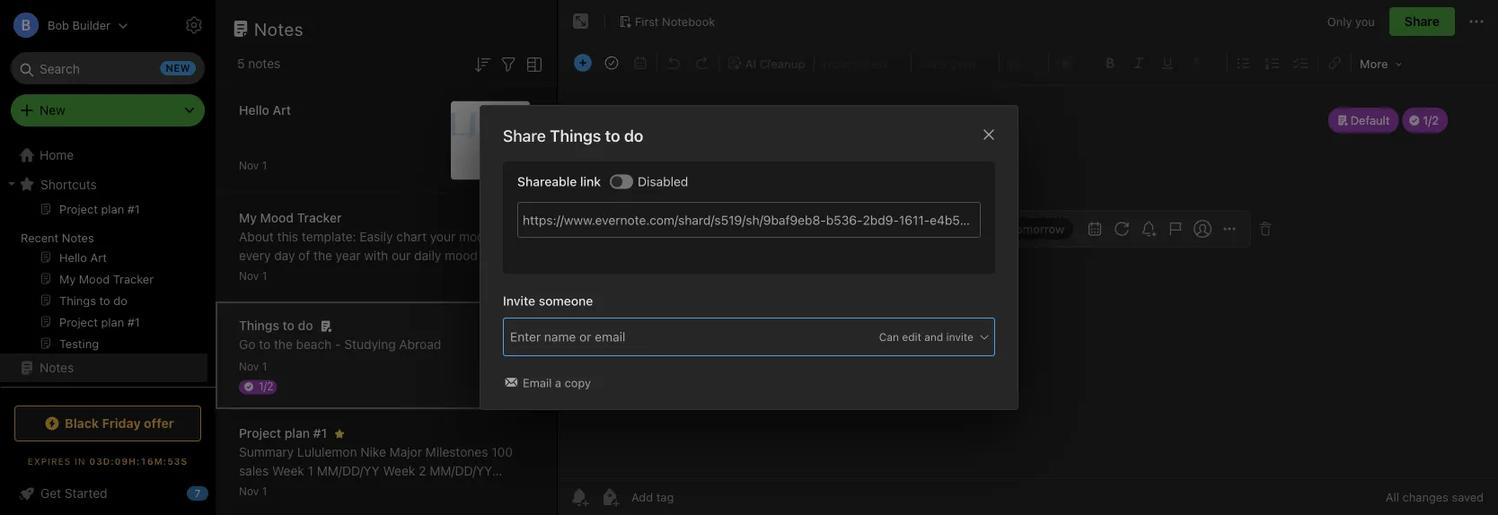 Task type: locate. For each thing, give the bounding box(es) containing it.
3
[[275, 483, 282, 498], [415, 502, 423, 516]]

task
[[305, 502, 332, 516], [344, 502, 371, 516], [385, 502, 412, 516], [426, 502, 453, 516]]

0 vertical spatial 2
[[419, 464, 426, 479]]

things
[[550, 126, 601, 146], [239, 319, 279, 333]]

tree containing home
[[0, 141, 216, 516]]

to up shared link switcher icon
[[605, 126, 621, 146]]

week down sales
[[239, 483, 271, 498]]

font color image
[[1051, 50, 1096, 75]]

year
[[336, 248, 361, 263]]

4 nov from the top
[[239, 486, 259, 498]]

5
[[237, 56, 245, 71], [501, 483, 509, 498]]

0 vertical spatial 3
[[275, 483, 282, 498]]

things up 'go'
[[239, 319, 279, 333]]

0 horizontal spatial 2
[[374, 502, 382, 516]]

Add tag field
[[509, 327, 724, 347]]

None search field
[[23, 52, 192, 84]]

share up shareable
[[503, 126, 546, 146]]

0 vertical spatial the
[[314, 248, 332, 263]]

week down nike
[[352, 483, 384, 498]]

2 down major
[[419, 464, 426, 479]]

notes link
[[0, 354, 208, 383]]

someone
[[539, 294, 593, 309]]

the down things to do
[[274, 337, 293, 352]]

1 horizontal spatial 3
[[415, 502, 423, 516]]

1 horizontal spatial 2
[[419, 464, 426, 479]]

mood up track
[[459, 230, 492, 244]]

0 horizontal spatial things
[[239, 319, 279, 333]]

copy
[[565, 376, 591, 390]]

highlight image
[[1182, 50, 1226, 75]]

friday
[[102, 416, 141, 431]]

the
[[314, 248, 332, 263], [480, 267, 498, 282], [274, 337, 293, 352]]

week up le...
[[465, 483, 497, 498]]

nov 1 up cell
[[239, 270, 267, 283]]

recent notes group
[[0, 199, 208, 361]]

offer
[[144, 416, 174, 431]]

0 horizontal spatial 3
[[275, 483, 282, 498]]

1 vertical spatial do
[[298, 319, 313, 333]]

3 down major
[[415, 502, 423, 516]]

3 task from the left
[[385, 502, 412, 516]]

invite
[[947, 331, 974, 344]]

to down daily
[[418, 267, 430, 282]]

0 horizontal spatial 4
[[388, 483, 396, 498]]

nov down 'go'
[[239, 361, 259, 373]]

to
[[605, 126, 621, 146], [418, 267, 430, 282], [283, 319, 295, 333], [259, 337, 271, 352]]

4 left le...
[[456, 502, 464, 516]]

nov
[[239, 159, 259, 172], [239, 270, 259, 283], [239, 361, 259, 373], [239, 486, 259, 498]]

font size image
[[1002, 50, 1047, 75]]

1 vertical spatial 4
[[456, 502, 464, 516]]

home link
[[0, 141, 216, 170]]

add tag image
[[599, 487, 621, 509]]

1 nov 1 from the top
[[239, 159, 267, 172]]

1 horizontal spatial do
[[624, 126, 644, 146]]

click
[[312, 267, 341, 282]]

saved
[[1452, 491, 1484, 504]]

notes
[[248, 56, 281, 71]]

2 vertical spatial the
[[274, 337, 293, 352]]

font family image
[[914, 50, 997, 75]]

art
[[273, 103, 291, 118]]

go
[[239, 337, 256, 352]]

1 horizontal spatial things
[[550, 126, 601, 146]]

Search text field
[[23, 52, 192, 84]]

close image
[[978, 124, 1000, 146]]

week
[[272, 464, 304, 479], [383, 464, 415, 479], [239, 483, 271, 498], [352, 483, 384, 498], [465, 483, 497, 498]]

notes up the notes
[[254, 18, 304, 39]]

100
[[492, 445, 513, 460]]

task down the lululemon
[[305, 502, 332, 516]]

mood up 'change'
[[445, 248, 478, 263]]

3 down summary
[[275, 483, 282, 498]]

notes inside group
[[62, 231, 94, 244]]

1 vertical spatial the
[[480, 267, 498, 282]]

share button
[[1390, 7, 1456, 36]]

go to the beach - studying abroad
[[239, 337, 441, 352]]

changes
[[1403, 491, 1449, 504]]

hello art
[[239, 103, 291, 118]]

do up beach at the bottom
[[298, 319, 313, 333]]

2 down nike
[[374, 502, 382, 516]]

2 horizontal spatial the
[[480, 267, 498, 282]]

1 vertical spatial notes
[[62, 231, 94, 244]]

add a reminder image
[[569, 487, 590, 509]]

0 vertical spatial 5
[[237, 56, 245, 71]]

1 horizontal spatial 4
[[456, 502, 464, 516]]

notes
[[254, 18, 304, 39], [62, 231, 94, 244], [40, 361, 74, 376]]

our
[[392, 248, 411, 263]]

shared link switcher image
[[612, 177, 623, 187]]

task down nike
[[344, 502, 371, 516]]

1
[[262, 159, 267, 172], [262, 270, 267, 283], [262, 361, 267, 373], [308, 464, 314, 479], [262, 486, 267, 498], [335, 502, 341, 516]]

1 vertical spatial 5
[[501, 483, 509, 498]]

the down track
[[480, 267, 498, 282]]

4 down major
[[388, 483, 396, 498]]

2 nov 1 from the top
[[239, 270, 267, 283]]

nov up cell
[[239, 270, 259, 283]]

3 nov 1 from the top
[[239, 361, 267, 373]]

task down major
[[385, 502, 412, 516]]

the right of
[[314, 248, 332, 263]]

all
[[1386, 491, 1400, 504]]

share for share things to do
[[503, 126, 546, 146]]

notes right recent
[[62, 231, 94, 244]]

0 vertical spatial things
[[550, 126, 601, 146]]

day
[[274, 248, 295, 263]]

0 horizontal spatial 5
[[237, 56, 245, 71]]

track
[[481, 248, 517, 263]]

notes up black
[[40, 361, 74, 376]]

to down background
[[283, 319, 295, 333]]

nov 1 down sales
[[239, 486, 267, 498]]

mm/dd/yy
[[317, 464, 380, 479], [430, 464, 492, 479], [286, 483, 349, 498], [399, 483, 462, 498], [239, 502, 302, 516]]

share right you
[[1405, 14, 1440, 29]]

tracker
[[297, 211, 342, 226]]

nov 1 up my
[[239, 159, 267, 172]]

0 horizontal spatial share
[[503, 126, 546, 146]]

1 horizontal spatial 5
[[501, 483, 509, 498]]

share
[[1405, 14, 1440, 29], [503, 126, 546, 146]]

1 vertical spatial share
[[503, 126, 546, 146]]

4 task from the left
[[426, 502, 453, 516]]

1 vertical spatial things
[[239, 319, 279, 333]]

do up disabled on the top left of page
[[624, 126, 644, 146]]

0 vertical spatial 4
[[388, 483, 396, 498]]

share things to do
[[503, 126, 644, 146]]

only you
[[1328, 15, 1375, 28]]

2 nov from the top
[[239, 270, 259, 283]]

disabled
[[638, 174, 689, 189]]

notebook
[[662, 14, 715, 28]]

1 nov from the top
[[239, 159, 259, 172]]

beach
[[296, 337, 332, 352]]

er
[[239, 248, 517, 282]]

share inside button
[[1405, 14, 1440, 29]]

do
[[624, 126, 644, 146], [298, 319, 313, 333]]

heading level image
[[817, 50, 909, 75]]

change
[[433, 267, 476, 282]]

0 vertical spatial share
[[1405, 14, 1440, 29]]

project plan #1
[[239, 426, 327, 441]]

4 nov 1 from the top
[[239, 486, 267, 498]]

1 vertical spatial 3
[[415, 502, 423, 516]]

nov down sales
[[239, 486, 259, 498]]

shortcuts
[[40, 177, 97, 192]]

5 left the notes
[[237, 56, 245, 71]]

daily
[[414, 248, 441, 263]]

only
[[1328, 15, 1353, 28]]

tree
[[0, 141, 216, 516]]

edit
[[902, 331, 922, 344]]

nov up my
[[239, 159, 259, 172]]

task left le...
[[426, 502, 453, 516]]

5 down 100
[[501, 483, 509, 498]]

1 horizontal spatial share
[[1405, 14, 1440, 29]]

mood
[[459, 230, 492, 244], [445, 248, 478, 263]]

first
[[635, 14, 659, 28]]

nov 1 down 'go'
[[239, 361, 267, 373]]

each
[[344, 267, 372, 282]]

things up link
[[550, 126, 601, 146]]

nov 1
[[239, 159, 267, 172], [239, 270, 267, 283], [239, 361, 267, 373], [239, 486, 267, 498]]



Task type: vqa. For each thing, say whether or not it's contained in the screenshot.
0
no



Task type: describe. For each thing, give the bounding box(es) containing it.
abroad
[[399, 337, 441, 352]]

0 horizontal spatial do
[[298, 319, 313, 333]]

new button
[[11, 94, 205, 127]]

cell
[[239, 286, 259, 301]]

project
[[239, 426, 281, 441]]

task image
[[599, 50, 624, 75]]

all changes saved
[[1386, 491, 1484, 504]]

a
[[555, 376, 562, 390]]

you
[[1356, 15, 1375, 28]]

email a copy button
[[503, 375, 595, 392]]

about
[[239, 230, 274, 244]]

things to do
[[239, 319, 313, 333]]

1 horizontal spatial the
[[314, 248, 332, 263]]

of
[[298, 248, 310, 263]]

2 vertical spatial notes
[[40, 361, 74, 376]]

link
[[580, 174, 601, 189]]

note window element
[[558, 0, 1499, 516]]

easily
[[360, 230, 393, 244]]

1 task from the left
[[305, 502, 332, 516]]

shareable
[[518, 174, 577, 189]]

5 notes
[[237, 56, 281, 71]]

first notebook button
[[613, 9, 722, 34]]

0 horizontal spatial the
[[274, 337, 293, 352]]

my
[[239, 211, 257, 226]]

expand note image
[[571, 11, 592, 32]]

invite
[[503, 294, 536, 309]]

can
[[879, 331, 899, 344]]

email
[[523, 376, 552, 390]]

1 vertical spatial 2
[[374, 502, 382, 516]]

major
[[390, 445, 422, 460]]

thumbnail image
[[451, 101, 530, 180]]

to right 'go'
[[259, 337, 271, 352]]

week down major
[[383, 464, 415, 479]]

summary
[[239, 445, 294, 460]]

can edit and invite
[[879, 331, 974, 344]]

in
[[75, 456, 86, 467]]

#1
[[313, 426, 327, 441]]

accordin...
[[335, 286, 396, 301]]

lululemon
[[297, 445, 357, 460]]

expires
[[28, 456, 71, 467]]

new
[[40, 103, 65, 118]]

chart
[[397, 230, 427, 244]]

template.
[[254, 267, 309, 282]]

le...
[[467, 502, 492, 516]]

shortcuts button
[[0, 170, 208, 199]]

mood
[[260, 211, 294, 226]]

1 vertical spatial mood
[[445, 248, 478, 263]]

insert image
[[570, 50, 597, 75]]

more image
[[1354, 50, 1409, 75]]

settings image
[[183, 14, 205, 36]]

Shared URL text field
[[518, 202, 981, 238]]

sales
[[239, 464, 269, 479]]

-
[[335, 337, 341, 352]]

expires in 03d:09h:16m:53s
[[28, 456, 188, 467]]

0 vertical spatial notes
[[254, 18, 304, 39]]

milestones
[[426, 445, 488, 460]]

Select permission field
[[845, 329, 991, 345]]

0 vertical spatial do
[[624, 126, 644, 146]]

2 task from the left
[[344, 502, 371, 516]]

every
[[239, 248, 271, 263]]

0 vertical spatial mood
[[459, 230, 492, 244]]

Note Editor text field
[[558, 86, 1499, 479]]

invite someone
[[503, 294, 593, 309]]

shareable link
[[518, 174, 601, 189]]

black
[[65, 416, 99, 431]]

email a copy
[[523, 376, 591, 390]]

03d:09h:16m:53s
[[89, 456, 188, 467]]

studying
[[344, 337, 396, 352]]

week down summary
[[272, 464, 304, 479]]

black friday offer
[[65, 416, 174, 431]]

my mood tracker
[[239, 211, 342, 226]]

black friday offer button
[[14, 406, 201, 442]]

recent notes
[[21, 231, 94, 244]]

1/2
[[259, 381, 274, 393]]

to inside about this template: easily chart your mood every day of the year with our daily mood track er template. click each square to change the cell background accordin...
[[418, 267, 430, 282]]

5 inside summary lululemon nike major milestones 100 sales week 1 mm/dd/yy week 2 mm/dd/yy week 3 mm/dd/yy week 4 mm/dd/yy week 5 mm/dd/yy task 1 task 2 task 3 task 4 le...
[[501, 483, 509, 498]]

this
[[277, 230, 298, 244]]

square
[[375, 267, 415, 282]]

3 nov from the top
[[239, 361, 259, 373]]

your
[[430, 230, 456, 244]]

summary lululemon nike major milestones 100 sales week 1 mm/dd/yy week 2 mm/dd/yy week 3 mm/dd/yy week 4 mm/dd/yy week 5 mm/dd/yy task 1 task 2 task 3 task 4 le...
[[239, 445, 513, 516]]

with
[[364, 248, 388, 263]]

background
[[262, 286, 331, 301]]

recent
[[21, 231, 59, 244]]

hello
[[239, 103, 269, 118]]

share for share
[[1405, 14, 1440, 29]]

first notebook
[[635, 14, 715, 28]]

about this template: easily chart your mood every day of the year with our daily mood track er template. click each square to change the cell background accordin...
[[239, 230, 517, 301]]

and
[[925, 331, 944, 344]]

nike
[[361, 445, 386, 460]]

plan
[[285, 426, 310, 441]]

template:
[[302, 230, 356, 244]]



